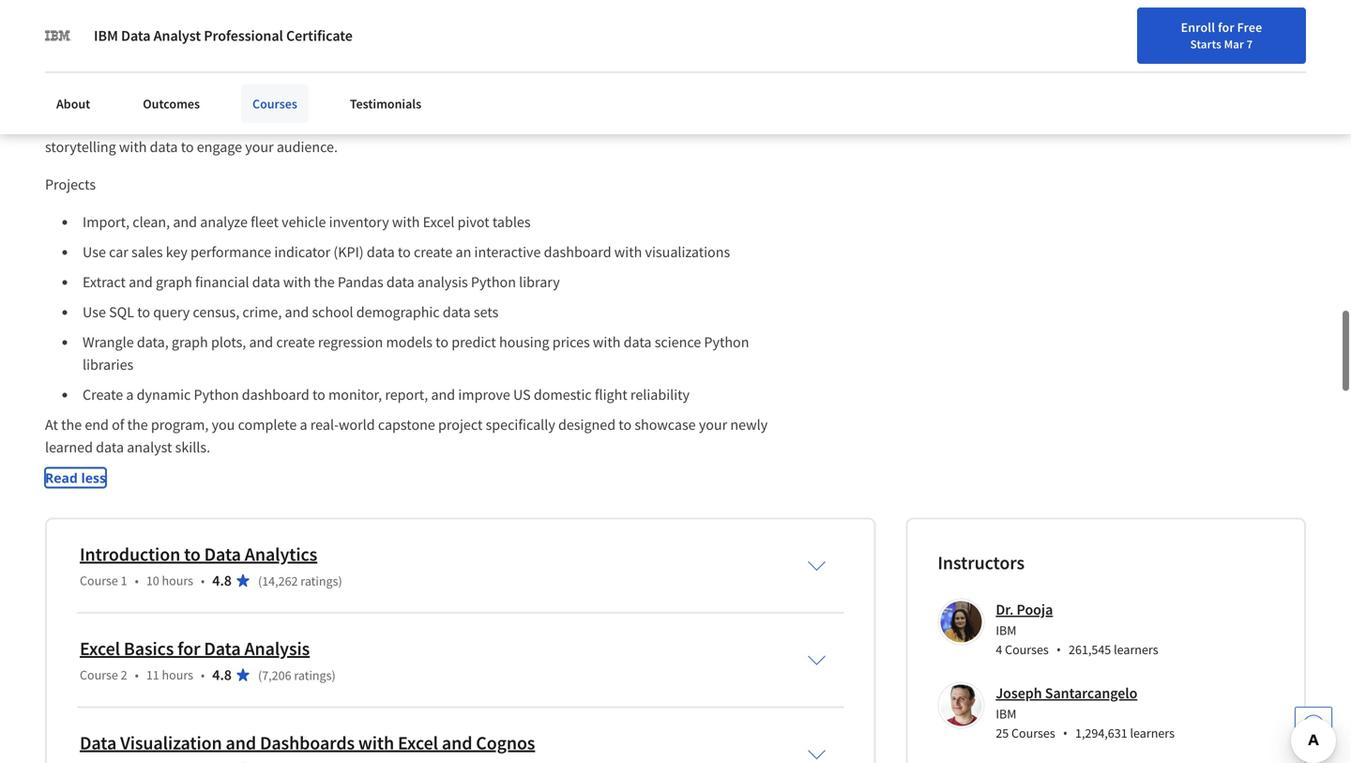 Task type: locate. For each thing, give the bounding box(es) containing it.
import,
[[83, 213, 130, 231]]

program, up "gather,"
[[146, 92, 204, 111]]

query
[[153, 303, 190, 321]]

on up the working
[[613, 92, 630, 111]]

data, down 'projects'
[[389, 115, 420, 134]]

courses link
[[241, 84, 309, 123]]

firm
[[547, 92, 573, 111]]

you left the complete,
[[386, 0, 409, 14]]

1 vertical spatial your
[[699, 415, 728, 434]]

as left well at left
[[423, 115, 437, 134]]

1 vertical spatial python
[[704, 333, 750, 352]]

1 course from the top
[[80, 572, 118, 589]]

1 horizontal spatial skills
[[536, 115, 567, 134]]

course left 2
[[80, 666, 118, 683]]

1 vertical spatial program,
[[151, 415, 209, 434]]

on up visualize
[[350, 92, 367, 111]]

1 horizontal spatial )
[[338, 573, 342, 589]]

0 vertical spatial program,
[[146, 92, 204, 111]]

joseph santarcangelo image
[[941, 685, 982, 726]]

0 vertical spatial course
[[80, 572, 118, 589]]

help center image
[[1303, 714, 1325, 737]]

ibm down program
[[94, 26, 118, 45]]

menu item
[[1015, 19, 1136, 80]]

• down "excel basics for data analysis"
[[201, 666, 205, 683]]

0 vertical spatial create
[[414, 243, 453, 261]]

2 vertical spatial courses
[[1012, 725, 1056, 742]]

data down is
[[121, 26, 151, 45]]

• down introduction to data analytics link
[[201, 572, 205, 589]]

program, up "skills."
[[151, 415, 209, 434]]

hours
[[162, 572, 193, 589], [162, 666, 193, 683]]

0 vertical spatial your
[[245, 137, 274, 156]]

use sql to query census, crime, and school demographic data sets
[[83, 303, 499, 321]]

pandas
[[338, 273, 384, 291]]

1 vertical spatial 4.8
[[212, 666, 232, 684]]

2 horizontal spatial python
[[704, 333, 750, 352]]

excel basics for data analysis
[[80, 637, 310, 660]]

and down technical
[[759, 115, 783, 134]]

and right the crime,
[[285, 303, 309, 321]]

your down wrangle,
[[245, 137, 274, 156]]

1 horizontal spatial on
[[613, 92, 630, 111]]

• left "261,545"
[[1057, 641, 1062, 658]]

complete up mine,
[[245, 92, 304, 111]]

prices
[[553, 333, 590, 352]]

you down plots, at top left
[[212, 415, 235, 434]]

domestic
[[534, 385, 592, 404]]

instructors
[[938, 551, 1025, 574]]

housing
[[499, 333, 550, 352]]

data, inside the 'throughout the program, you'll complete hands-on projects and labs and gain a firm grasp on the required technical skills to effectively gather, wrangle, mine, and visualize data, as well as the soft skills for working with stakeholders and storytelling with data to engage your audience.'
[[389, 115, 420, 134]]

0 vertical spatial learners
[[1114, 641, 1159, 658]]

1 vertical spatial learners
[[1131, 725, 1175, 742]]

1 vertical spatial graph
[[172, 333, 208, 352]]

earn
[[530, 0, 558, 14]]

to left predict
[[436, 333, 449, 352]]

with down required
[[645, 115, 673, 134]]

ibm inside joseph santarcangelo ibm 25 courses • 1,294,631 learners
[[996, 705, 1017, 722]]

0 horizontal spatial python
[[194, 385, 239, 404]]

1 vertical spatial hours
[[162, 666, 193, 683]]

reliability
[[631, 385, 690, 404]]

(
[[258, 573, 262, 589], [258, 667, 262, 684]]

( down analysis
[[258, 667, 262, 684]]

) right 14,262 on the left bottom of page
[[338, 573, 342, 589]]

0 vertical spatial graph
[[156, 273, 192, 291]]

hours right 10 at left bottom
[[162, 572, 193, 589]]

tables
[[493, 213, 531, 231]]

1
[[121, 572, 127, 589]]

4.8 down the excel basics for data analysis link
[[212, 666, 232, 684]]

free
[[1238, 19, 1263, 36]]

0 horizontal spatial as
[[423, 115, 437, 134]]

with up "use car sales key performance indicator (kpi) data to create an interactive dashboard with visualizations"
[[392, 213, 420, 231]]

python right the science
[[704, 333, 750, 352]]

0 horizontal spatial you
[[212, 415, 235, 434]]

1 horizontal spatial as
[[469, 115, 483, 134]]

0 horizontal spatial your
[[245, 137, 274, 156]]

with
[[645, 115, 673, 134], [119, 137, 147, 156], [392, 213, 420, 231], [615, 243, 642, 261], [283, 273, 311, 291], [593, 333, 621, 352], [359, 731, 394, 755]]

skills down about
[[45, 115, 76, 134]]

professional
[[204, 26, 283, 45]]

• right 2
[[135, 666, 139, 683]]

pooja
[[1017, 600, 1053, 619]]

financial
[[195, 273, 249, 291]]

grasp
[[576, 92, 610, 111]]

2 4.8 from the top
[[212, 666, 232, 684]]

ace®
[[144, 0, 175, 14]]

4.8 down introduction to data analytics
[[212, 571, 232, 590]]

data left the visualization
[[80, 731, 117, 755]]

program
[[74, 0, 128, 14]]

at the end of the program, you complete a real-world capstone project specifically designed to showcase your newly learned data analyst skills.
[[45, 415, 771, 457]]

to inside the at the end of the program, you complete a real-world capstone project specifically designed to showcase your newly learned data analyst skills.
[[619, 415, 632, 434]]

introduction to data analytics link
[[80, 543, 317, 566]]

create inside wrangle data, graph plots, and create regression models to predict housing prices with data science python libraries
[[276, 333, 315, 352]]

0 vertical spatial dashboard
[[544, 243, 612, 261]]

1 vertical spatial data,
[[137, 333, 169, 352]]

learners inside joseph santarcangelo ibm 25 courses • 1,294,631 learners
[[1131, 725, 1175, 742]]

data inside wrangle data, graph plots, and create regression models to predict housing prices with data science python libraries
[[624, 333, 652, 352]]

1 vertical spatial complete
[[238, 415, 297, 434]]

1 on from the left
[[350, 92, 367, 111]]

skills down the firm
[[536, 115, 567, 134]]

learners inside dr. pooja ibm 4 courses • 261,545 learners
[[1114, 641, 1159, 658]]

( for data
[[258, 667, 262, 684]]

graph up query
[[156, 273, 192, 291]]

visualizations
[[645, 243, 730, 261]]

0 horizontal spatial on
[[350, 92, 367, 111]]

0 vertical spatial )
[[338, 573, 342, 589]]

) for introduction to data analytics
[[338, 573, 342, 589]]

extract
[[83, 273, 126, 291]]

• inside dr. pooja ibm 4 courses • 261,545 learners
[[1057, 641, 1062, 658]]

course left 1
[[80, 572, 118, 589]]

1 vertical spatial ratings
[[294, 667, 332, 684]]

testimonials
[[350, 95, 422, 112]]

None search field
[[268, 12, 577, 49]]

create
[[414, 243, 453, 261], [276, 333, 315, 352]]

data
[[121, 26, 151, 45], [204, 543, 241, 566], [204, 637, 241, 660], [80, 731, 117, 755]]

0 vertical spatial 4.8
[[212, 571, 232, 590]]

2 vertical spatial a
[[300, 415, 308, 434]]

project
[[154, 55, 199, 74]]

ibm for joseph santarcangelo
[[996, 705, 1017, 722]]

4.8
[[212, 571, 232, 590], [212, 666, 232, 684]]

courses
[[253, 95, 297, 112], [1005, 641, 1049, 658], [1012, 725, 1056, 742]]

end
[[85, 415, 109, 434]]

for down grasp on the left of page
[[570, 115, 588, 134]]

to up real-
[[313, 385, 326, 404]]

hours right 11
[[162, 666, 193, 683]]

2
[[121, 666, 127, 683]]

• for pooja
[[1057, 641, 1062, 658]]

1 ( from the top
[[258, 573, 262, 589]]

and left 6
[[708, 0, 732, 14]]

0 horizontal spatial for
[[178, 637, 200, 660]]

1 horizontal spatial data,
[[389, 115, 420, 134]]

0 horizontal spatial a
[[126, 385, 134, 404]]

0 vertical spatial use
[[83, 243, 106, 261]]

excel left cognos
[[398, 731, 438, 755]]

complete inside the 'throughout the program, you'll complete hands-on projects and labs and gain a firm grasp on the required technical skills to effectively gather, wrangle, mine, and visualize data, as well as the soft skills for working with stakeholders and storytelling with data to engage your audience.'
[[245, 92, 304, 111]]

4.8 for for
[[212, 666, 232, 684]]

1 horizontal spatial for
[[570, 115, 588, 134]]

for inside the 'throughout the program, you'll complete hands-on projects and labs and gain a firm grasp on the required technical skills to effectively gather, wrangle, mine, and visualize data, as well as the soft skills for working with stakeholders and storytelling with data to engage your audience.'
[[570, 115, 588, 134]]

•
[[135, 572, 139, 589], [201, 572, 205, 589], [1057, 641, 1062, 658], [135, 666, 139, 683], [201, 666, 205, 683], [1063, 724, 1068, 742]]

0 horizontal spatial create
[[276, 333, 315, 352]]

0 horizontal spatial data,
[[137, 333, 169, 352]]

4.8 for data
[[212, 571, 232, 590]]

applied learning project
[[45, 55, 199, 74]]

1 vertical spatial for
[[570, 115, 588, 134]]

you left can
[[478, 0, 501, 14]]

data inside the at the end of the program, you complete a real-world capstone project specifically designed to showcase your newly learned data analyst skills.
[[96, 438, 124, 457]]

the right of
[[127, 415, 148, 434]]

1 horizontal spatial your
[[699, 415, 728, 434]]

and inside wrangle data, graph plots, and create regression models to predict housing prices with data science python libraries
[[249, 333, 273, 352]]

at
[[45, 415, 58, 434]]

the
[[123, 92, 143, 111], [633, 92, 653, 111], [486, 115, 507, 134], [314, 273, 335, 291], [61, 415, 82, 434], [127, 415, 148, 434]]

joseph santarcangelo ibm 25 courses • 1,294,631 learners
[[996, 684, 1175, 742]]

with down effectively
[[119, 137, 147, 156]]

engage
[[197, 137, 242, 156]]

with right the prices
[[593, 333, 621, 352]]

data up the crime,
[[252, 273, 280, 291]]

• left 1,294,631
[[1063, 724, 1068, 742]]

santarcangelo
[[1046, 684, 1138, 703]]

ibm inside dr. pooja ibm 4 courses • 261,545 learners
[[996, 622, 1017, 639]]

2 course from the top
[[80, 666, 118, 683]]

1 4.8 from the top
[[212, 571, 232, 590]]

starts
[[1191, 37, 1222, 52]]

use for use car sales key performance indicator (kpi) data to create an interactive dashboard with visualizations
[[83, 243, 106, 261]]

1 horizontal spatial dashboard
[[544, 243, 612, 261]]

data down of
[[96, 438, 124, 457]]

school
[[312, 303, 353, 321]]

ratings right 14,262 on the left bottom of page
[[301, 573, 338, 589]]

graph inside wrangle data, graph plots, and create regression models to predict housing prices with data science python libraries
[[172, 333, 208, 352]]

data down "gather,"
[[150, 137, 178, 156]]

0 vertical spatial excel
[[423, 213, 455, 231]]

ibm up 25
[[996, 705, 1017, 722]]

use left "car"
[[83, 243, 106, 261]]

real-
[[311, 415, 339, 434]]

complete inside the at the end of the program, you complete a real-world capstone project specifically designed to showcase your newly learned data analyst skills.
[[238, 415, 297, 434]]

( down analytics
[[258, 573, 262, 589]]

course for introduction to data analytics
[[80, 572, 118, 589]]

us
[[513, 385, 531, 404]]

sales
[[131, 243, 163, 261]]

and left labs
[[423, 92, 447, 111]]

on
[[350, 92, 367, 111], [613, 92, 630, 111]]

0 vertical spatial for
[[1219, 19, 1235, 36]]

use for use sql to query census, crime, and school demographic data sets
[[83, 303, 106, 321]]

0 vertical spatial data,
[[389, 115, 420, 134]]

2 horizontal spatial for
[[1219, 19, 1235, 36]]

2 as from the left
[[469, 115, 483, 134]]

courses inside joseph santarcangelo ibm 25 courses • 1,294,631 learners
[[1012, 725, 1056, 742]]

for up the mar
[[1219, 19, 1235, 36]]

0 vertical spatial a
[[536, 92, 544, 111]]

course 1 • 10 hours •
[[80, 572, 205, 589]]

• inside joseph santarcangelo ibm 25 courses • 1,294,631 learners
[[1063, 724, 1068, 742]]

program, inside the 'throughout the program, you'll complete hands-on projects and labs and gain a firm grasp on the required technical skills to effectively gather, wrangle, mine, and visualize data, as well as the soft skills for working with stakeholders and storytelling with data to engage your audience.'
[[146, 92, 204, 111]]

visualize
[[332, 115, 386, 134]]

a left real-
[[300, 415, 308, 434]]

your inside the 'throughout the program, you'll complete hands-on projects and labs and gain a firm grasp on the required technical skills to effectively gather, wrangle, mine, and visualize data, as well as the soft skills for working with stakeholders and storytelling with data to engage your audience.'
[[245, 137, 274, 156]]

python right dynamic
[[194, 385, 239, 404]]

) for excel basics for data analysis
[[332, 667, 336, 684]]

and
[[178, 0, 202, 14], [708, 0, 732, 14], [423, 92, 447, 111], [479, 92, 503, 111], [305, 115, 329, 134], [759, 115, 783, 134], [173, 213, 197, 231], [129, 273, 153, 291], [285, 303, 309, 321], [249, 333, 273, 352], [431, 385, 455, 404], [226, 731, 256, 755], [442, 731, 473, 755]]

2 use from the top
[[83, 303, 106, 321]]

learners right 1,294,631
[[1131, 725, 1175, 742]]

skills
[[45, 115, 76, 134], [536, 115, 567, 134]]

read
[[45, 469, 78, 487]]

1 as from the left
[[423, 115, 437, 134]]

a right 'create'
[[126, 385, 134, 404]]

1 horizontal spatial a
[[300, 415, 308, 434]]

analysis
[[245, 637, 310, 660]]

1 vertical spatial course
[[80, 666, 118, 683]]

of
[[112, 415, 124, 434]]

flight
[[595, 385, 628, 404]]

dr. pooja ibm 4 courses • 261,545 learners
[[996, 600, 1159, 658]]

complete left real-
[[238, 415, 297, 434]]

create down 'use sql to query census, crime, and school demographic data sets'
[[276, 333, 315, 352]]

courses right 25
[[1012, 725, 1056, 742]]

1 vertical spatial use
[[83, 303, 106, 321]]

courses right "4"
[[1005, 641, 1049, 658]]

projects
[[45, 175, 96, 194]]

0 vertical spatial (
[[258, 573, 262, 589]]

use
[[83, 243, 106, 261], [83, 303, 106, 321]]

)
[[338, 573, 342, 589], [332, 667, 336, 684]]

data left analytics
[[204, 543, 241, 566]]

1 vertical spatial a
[[126, 385, 134, 404]]

dashboard down plots, at top left
[[242, 385, 310, 404]]

) right 7,206
[[332, 667, 336, 684]]

as right well at left
[[469, 115, 483, 134]]

excel left pivot in the left top of the page
[[423, 213, 455, 231]]

graph down query
[[172, 333, 208, 352]]

create
[[83, 385, 123, 404]]

2 vertical spatial python
[[194, 385, 239, 404]]

2 vertical spatial ibm
[[996, 705, 1017, 722]]

and down the crime,
[[249, 333, 273, 352]]

you
[[386, 0, 409, 14], [478, 0, 501, 14], [212, 415, 235, 434]]

0 vertical spatial complete
[[245, 92, 304, 111]]

excel left basics
[[80, 637, 120, 660]]

create left an
[[414, 243, 453, 261]]

courses up mine,
[[253, 95, 297, 112]]

program,
[[146, 92, 204, 111], [151, 415, 209, 434]]

an
[[456, 243, 472, 261]]

to down throughout
[[79, 115, 92, 134]]

to left 12
[[581, 0, 594, 14]]

1 vertical spatial ibm
[[996, 622, 1017, 639]]

a left the firm
[[536, 92, 544, 111]]

0 horizontal spatial dashboard
[[242, 385, 310, 404]]

1 hours from the top
[[162, 572, 193, 589]]

0 vertical spatial python
[[471, 273, 516, 291]]

clean,
[[133, 213, 170, 231]]

1 vertical spatial create
[[276, 333, 315, 352]]

0 vertical spatial ratings
[[301, 573, 338, 589]]

mar
[[1225, 37, 1245, 52]]

2 ( from the top
[[258, 667, 262, 684]]

python inside wrangle data, graph plots, and create regression models to predict housing prices with data science python libraries
[[704, 333, 750, 352]]

ibm up "4"
[[996, 622, 1017, 639]]

1 vertical spatial )
[[332, 667, 336, 684]]

for right basics
[[178, 637, 200, 660]]

courses inside dr. pooja ibm 4 courses • 261,545 learners
[[1005, 641, 1049, 658]]

your left newly
[[699, 415, 728, 434]]

261,545
[[1069, 641, 1112, 658]]

regression
[[318, 333, 383, 352]]

• for 1
[[201, 572, 205, 589]]

1 use from the top
[[83, 243, 106, 261]]

0 vertical spatial hours
[[162, 572, 193, 589]]

performance
[[191, 243, 271, 261]]

dashboard up library
[[544, 243, 612, 261]]

and right labs
[[479, 92, 503, 111]]

vehicle
[[282, 213, 326, 231]]

7
[[1247, 37, 1253, 52]]

2 hours from the top
[[162, 666, 193, 683]]

ratings
[[301, 573, 338, 589], [294, 667, 332, 684]]

0 horizontal spatial skills
[[45, 115, 76, 134]]

ratings right 7,206
[[294, 667, 332, 684]]

1 vertical spatial courses
[[1005, 641, 1049, 658]]

your inside the at the end of the program, you complete a real-world capstone project specifically designed to showcase your newly learned data analyst skills.
[[699, 415, 728, 434]]

hours for basics
[[162, 666, 193, 683]]

0 horizontal spatial )
[[332, 667, 336, 684]]

2 horizontal spatial a
[[536, 92, 544, 111]]

science
[[655, 333, 701, 352]]

and up 'audience.'
[[305, 115, 329, 134]]

you inside the at the end of the program, you complete a real-world capstone project specifically designed to showcase your newly learned data analyst skills.
[[212, 415, 235, 434]]

1 vertical spatial (
[[258, 667, 262, 684]]



Task type: describe. For each thing, give the bounding box(es) containing it.
certificate
[[286, 26, 353, 45]]

and left cognos
[[442, 731, 473, 755]]

dr. pooja image
[[941, 601, 982, 643]]

1 horizontal spatial create
[[414, 243, 453, 261]]

improve
[[458, 385, 510, 404]]

course 2 • 11 hours •
[[80, 666, 205, 683]]

interactive
[[475, 243, 541, 261]]

hours for to
[[162, 572, 193, 589]]

up
[[561, 0, 578, 14]]

about
[[56, 95, 90, 112]]

credits
[[662, 0, 705, 14]]

ibm data analyst professional certificate
[[94, 26, 353, 45]]

7,206
[[262, 667, 292, 684]]

ibm image
[[45, 23, 71, 49]]

learners for pooja
[[1114, 641, 1159, 658]]

report,
[[385, 385, 428, 404]]

hands-
[[307, 92, 350, 111]]

throughout
[[45, 92, 120, 111]]

storytelling
[[45, 137, 116, 156]]

courses for joseph
[[1012, 725, 1056, 742]]

learning
[[96, 55, 151, 74]]

introduction to data analytics
[[80, 543, 317, 566]]

2 on from the left
[[613, 92, 630, 111]]

the up the working
[[633, 92, 653, 111]]

data right "(kpi)"
[[367, 243, 395, 261]]

2 skills from the left
[[536, 115, 567, 134]]

soft
[[510, 115, 533, 134]]

sets
[[474, 303, 499, 321]]

stakeholders
[[676, 115, 756, 134]]

projects
[[370, 92, 420, 111]]

• for santarcangelo
[[1063, 724, 1068, 742]]

showcase
[[635, 415, 696, 434]]

a inside the 'throughout the program, you'll complete hands-on projects and labs and gain a firm grasp on the required technical skills to effectively gather, wrangle, mine, and visualize data, as well as the soft skills for working with stakeholders and storytelling with data to engage your audience.'
[[536, 92, 544, 111]]

data left analysis
[[204, 637, 241, 660]]

( for analytics
[[258, 573, 262, 589]]

the up effectively
[[123, 92, 143, 111]]

required
[[656, 92, 710, 111]]

14,262
[[262, 573, 298, 589]]

analysis
[[418, 273, 468, 291]]

import, clean, and analyze fleet vehicle inventory with excel pivot tables
[[83, 213, 531, 231]]

excel basics for data analysis link
[[80, 637, 310, 660]]

learners for santarcangelo
[[1131, 725, 1175, 742]]

data inside the 'throughout the program, you'll complete hands-on projects and labs and gain a firm grasp on the required technical skills to effectively gather, wrangle, mine, and visualize data, as well as the soft skills for working with stakeholders and storytelling with data to engage your audience.'
[[150, 137, 178, 156]]

the up school
[[314, 273, 335, 291]]

wrangle
[[83, 333, 134, 352]]

this program is ace® and fibaa recommended—when you complete, you can earn up to 12 college credits and 6 ects credits.
[[45, 0, 780, 36]]

models
[[386, 333, 433, 352]]

learned
[[45, 438, 93, 457]]

• for 2
[[201, 666, 205, 683]]

2 vertical spatial excel
[[398, 731, 438, 755]]

to right "(kpi)"
[[398, 243, 411, 261]]

to down "gather,"
[[181, 137, 194, 156]]

1 horizontal spatial python
[[471, 273, 516, 291]]

a inside the at the end of the program, you complete a real-world capstone project specifically designed to showcase your newly learned data analyst skills.
[[300, 415, 308, 434]]

ratings for introduction to data analytics
[[301, 573, 338, 589]]

read less button
[[45, 468, 106, 488]]

cognos
[[476, 731, 535, 755]]

sql
[[109, 303, 134, 321]]

demographic
[[356, 303, 440, 321]]

courses for dr.
[[1005, 641, 1049, 658]]

(kpi)
[[334, 243, 364, 261]]

data, inside wrangle data, graph plots, and create regression models to predict housing prices with data science python libraries
[[137, 333, 169, 352]]

program, inside the at the end of the program, you complete a real-world capstone project specifically designed to showcase your newly learned data analyst skills.
[[151, 415, 209, 434]]

gather,
[[163, 115, 206, 134]]

with left visualizations on the top
[[615, 243, 642, 261]]

analyze
[[200, 213, 248, 231]]

introduction
[[80, 543, 180, 566]]

libraries
[[83, 355, 134, 374]]

predict
[[452, 333, 496, 352]]

to right sql
[[137, 303, 150, 321]]

fibaa
[[205, 0, 242, 14]]

1 horizontal spatial you
[[386, 0, 409, 14]]

with inside wrangle data, graph plots, and create regression models to predict housing prices with data science python libraries
[[593, 333, 621, 352]]

6
[[735, 0, 742, 14]]

dr. pooja link
[[996, 600, 1053, 619]]

plots,
[[211, 333, 246, 352]]

the left soft
[[486, 115, 507, 134]]

monitor,
[[329, 385, 382, 404]]

• right 1
[[135, 572, 139, 589]]

data left sets
[[443, 303, 471, 321]]

and up "project"
[[431, 385, 455, 404]]

project
[[438, 415, 483, 434]]

inventory
[[329, 213, 389, 231]]

newly
[[731, 415, 768, 434]]

ratings for excel basics for data analysis
[[294, 667, 332, 684]]

applied
[[45, 55, 93, 74]]

working
[[591, 115, 642, 134]]

throughout the program, you'll complete hands-on projects and labs and gain a firm grasp on the required technical skills to effectively gather, wrangle, mine, and visualize data, as well as the soft skills for working with stakeholders and storytelling with data to engage your audience.
[[45, 92, 786, 156]]

2 horizontal spatial you
[[478, 0, 501, 14]]

0 vertical spatial courses
[[253, 95, 297, 112]]

fleet
[[251, 213, 279, 231]]

outcomes
[[143, 95, 200, 112]]

well
[[440, 115, 466, 134]]

labs
[[450, 92, 476, 111]]

11
[[146, 666, 159, 683]]

and right ace®
[[178, 0, 202, 14]]

to inside this program is ace® and fibaa recommended—when you complete, you can earn up to 12 college credits and 6 ects credits.
[[581, 0, 594, 14]]

to inside wrangle data, graph plots, and create regression models to predict housing prices with data science python libraries
[[436, 333, 449, 352]]

analytics
[[245, 543, 317, 566]]

graph for and
[[156, 273, 192, 291]]

and left dashboards
[[226, 731, 256, 755]]

for inside the enroll for free starts mar 7
[[1219, 19, 1235, 36]]

the right the at
[[61, 415, 82, 434]]

with down indicator
[[283, 273, 311, 291]]

graph for data,
[[172, 333, 208, 352]]

10
[[146, 572, 159, 589]]

data visualization and dashboards with excel and cognos link
[[80, 731, 535, 755]]

joseph
[[996, 684, 1043, 703]]

dr.
[[996, 600, 1014, 619]]

0 vertical spatial ibm
[[94, 26, 118, 45]]

4
[[996, 641, 1003, 658]]

this
[[45, 0, 71, 14]]

and up key
[[173, 213, 197, 231]]

enroll
[[1181, 19, 1216, 36]]

1 vertical spatial excel
[[80, 637, 120, 660]]

capstone
[[378, 415, 435, 434]]

ects
[[745, 0, 777, 14]]

1 skills from the left
[[45, 115, 76, 134]]

data up demographic
[[387, 273, 415, 291]]

and down sales
[[129, 273, 153, 291]]

to up course 1 • 10 hours •
[[184, 543, 201, 566]]

key
[[166, 243, 188, 261]]

mine,
[[266, 115, 302, 134]]

course for excel basics for data analysis
[[80, 666, 118, 683]]

( 14,262 ratings )
[[258, 573, 342, 589]]

audience.
[[277, 137, 338, 156]]

effectively
[[95, 115, 160, 134]]

wrangle,
[[209, 115, 263, 134]]

library
[[519, 273, 560, 291]]

ibm for dr. pooja
[[996, 622, 1017, 639]]

2 vertical spatial for
[[178, 637, 200, 660]]

analyst
[[127, 438, 172, 457]]

about link
[[45, 84, 102, 123]]

car
[[109, 243, 128, 261]]

technical
[[713, 92, 770, 111]]

you'll
[[207, 92, 242, 111]]

joseph santarcangelo link
[[996, 684, 1138, 703]]

coursera image
[[23, 15, 142, 45]]

1 vertical spatial dashboard
[[242, 385, 310, 404]]

recommended—when
[[245, 0, 383, 14]]

with right dashboards
[[359, 731, 394, 755]]



Task type: vqa. For each thing, say whether or not it's contained in the screenshot.
rightmost list
no



